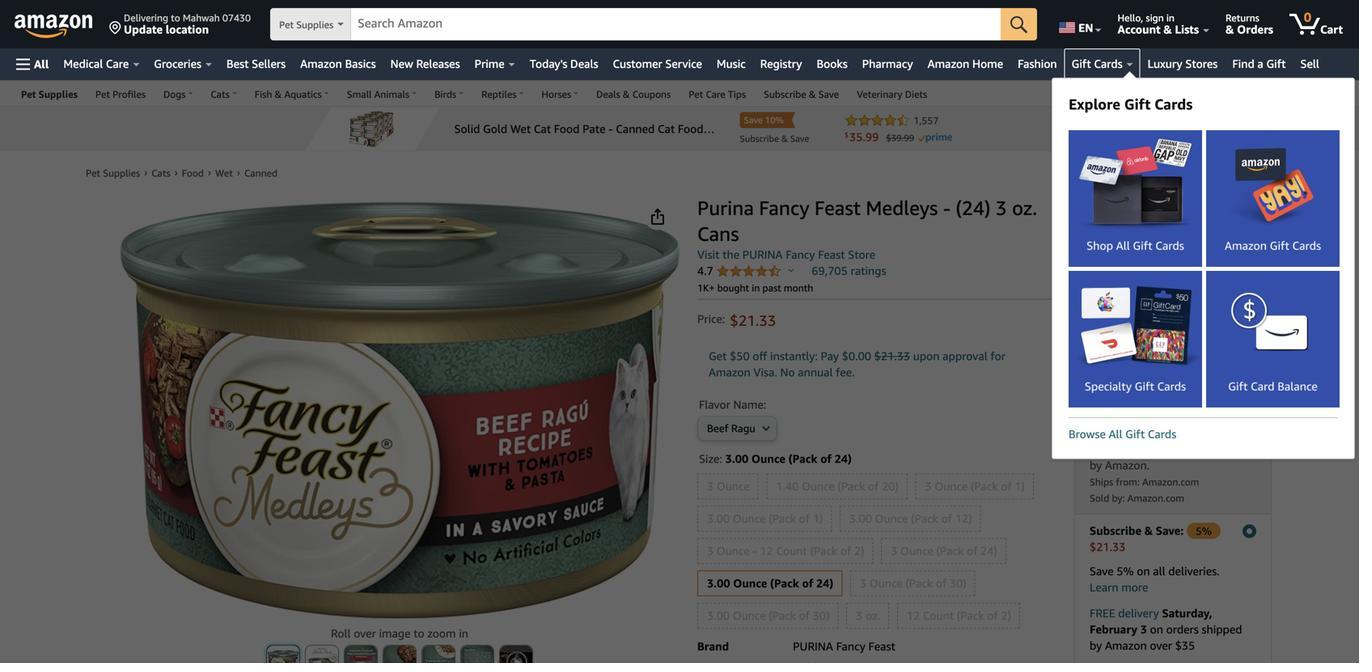 Task type: locate. For each thing, give the bounding box(es) containing it.
feast up store
[[815, 196, 861, 220]]

fast, down the try prime link
[[1112, 315, 1135, 329]]

veterinary
[[857, 89, 903, 100]]

3 down the free delivery link
[[1141, 623, 1147, 636]]

ounce for 3 ounce
[[717, 480, 750, 493]]

pet supplies link down all button
[[12, 81, 87, 106]]

with down try
[[1087, 315, 1109, 329]]

1 vertical spatial -
[[753, 545, 757, 558]]

care for pet
[[706, 89, 726, 100]]

1 vertical spatial pet supplies link
[[86, 167, 140, 179]]

2 vertical spatial supplies
[[103, 167, 140, 179]]

of inside 3 ounce (pack of 1) button
[[1001, 480, 1012, 493]]

visa.
[[754, 366, 777, 379]]

0 vertical spatial save
[[819, 89, 839, 100]]

no
[[780, 366, 795, 379]]

3 ounce (pack of 1)
[[925, 480, 1025, 493]]

profiles
[[113, 89, 146, 100]]

1 vertical spatial subscribe
[[1090, 524, 1142, 537]]

3 ounce button
[[698, 475, 758, 499]]

ounce inside '3 ounce' button
[[717, 480, 750, 493]]

month
[[784, 282, 813, 294]]

1 vertical spatial supplies
[[39, 89, 78, 100]]

30) for 3 ounce (pack of 30)
[[950, 577, 967, 590]]

24) inside 'button'
[[816, 577, 834, 590]]

5% right save:
[[1196, 525, 1212, 537]]

0 horizontal spatial supplies
[[39, 89, 78, 100]]

to left zoom in the bottom of the page
[[414, 627, 424, 640]]

3 up 3.00 ounce (pack of 12)
[[925, 480, 932, 493]]

69,705 ratings link
[[812, 264, 886, 278]]

ounce inside 3.00 ounce (pack of 12) button
[[875, 512, 908, 525]]

ratings
[[851, 264, 886, 278]]

2 with from the top
[[1087, 315, 1109, 329]]

save
[[819, 89, 839, 100], [1090, 565, 1114, 578]]

saturday, february 3
[[1090, 607, 1212, 636]]

on inside save 5% on all deliveries. learn more
[[1137, 565, 1150, 578]]

0 horizontal spatial and
[[1139, 299, 1158, 313]]

mahwah
[[183, 12, 220, 23]]

luxury
[[1148, 57, 1183, 70]]

all inside button
[[34, 57, 49, 71]]

(pack for 12 count (pack of 2)
[[957, 609, 984, 623]]

1 vertical spatial count
[[923, 609, 954, 623]]

a
[[1258, 57, 1264, 70]]

3.00 for 3.00 ounce (pack of 12)
[[849, 512, 872, 525]]

brand
[[697, 640, 729, 653]]

of inside 12 count (pack of 2) button
[[987, 609, 998, 623]]

care inside pet care tips link
[[706, 89, 726, 100]]

1 horizontal spatial in
[[752, 282, 760, 294]]

4 › from the left
[[237, 167, 240, 178]]

cards up explore
[[1094, 57, 1123, 70]]

amazon inside 'amazon home' "link"
[[928, 57, 970, 70]]

- left (24)
[[943, 196, 951, 220]]

2 vertical spatial 24)
[[816, 577, 834, 590]]

purina
[[743, 248, 783, 261], [793, 640, 833, 653]]

of inside 3 ounce (pack of 24) button
[[967, 545, 978, 558]]

4.7
[[697, 264, 716, 278]]

ounce for 3.00 ounce (pack of 30)
[[733, 609, 766, 623]]

1 horizontal spatial 2)
[[1001, 609, 1011, 623]]

pet for pet profiles link
[[95, 89, 110, 100]]

(pack down 3 ounce - 12 count (pack of 2) button
[[770, 577, 799, 590]]

3.00 inside button
[[707, 609, 730, 623]]

ounce down '3.00 ounce (pack of 1)' button
[[717, 545, 750, 558]]

2 vertical spatial cards
[[1148, 428, 1177, 441]]

1 vertical spatial 12
[[907, 609, 920, 623]]

› left the cats link
[[144, 167, 147, 178]]

deals & coupons link
[[588, 81, 680, 106]]

delivery up february
[[1118, 607, 1159, 620]]

$21.33 down 1k+ bought in past month
[[730, 312, 776, 329]]

of inside 1.40 ounce (pack of 20) button
[[868, 480, 879, 493]]

sellers
[[252, 57, 286, 70]]

3.00 up brand
[[707, 609, 730, 623]]

20)
[[882, 480, 899, 493]]

fancy up visit the purina fancy feast store link at the top right of page
[[759, 196, 810, 220]]

count down 3 ounce (pack of 30)
[[923, 609, 954, 623]]

(pack up the 12)
[[971, 480, 998, 493]]

feast up 69,705
[[818, 248, 845, 261]]

in left past
[[752, 282, 760, 294]]

option group containing 3 ounce
[[693, 470, 1053, 632]]

prime link
[[467, 53, 522, 75]]

pet supplies link left the cats link
[[86, 167, 140, 179]]

account & lists
[[1118, 23, 1199, 36]]

1 horizontal spatial care
[[706, 89, 726, 100]]

1 horizontal spatial and
[[1172, 251, 1192, 264]]

3.00 ounce (pack of 30) button
[[698, 604, 838, 628]]

& left coupons
[[623, 89, 630, 100]]

pet supplies down all button
[[21, 89, 78, 100]]

2 horizontal spatial in
[[1167, 12, 1175, 23]]

care left tips
[[706, 89, 726, 100]]

orders
[[1166, 623, 1199, 636]]

1 vertical spatial 24)
[[981, 545, 997, 558]]

0 vertical spatial with
[[1087, 283, 1110, 296]]

1 horizontal spatial purina
[[793, 640, 833, 653]]

& inside 'link'
[[623, 89, 630, 100]]

pet supplies up amazon basics
[[279, 19, 333, 30]]

-
[[943, 196, 951, 220], [753, 545, 757, 558]]

0 vertical spatial 5%
[[1196, 525, 1212, 537]]

amazon down the $50
[[709, 366, 751, 379]]

pet supplies link for the cats link
[[86, 167, 140, 179]]

gift inside "link"
[[1267, 57, 1286, 70]]

navigation navigation
[[0, 0, 1359, 467]]

in inside navigation navigation
[[1167, 12, 1175, 23]]

12 down 3 ounce (pack of 30) button at bottom right
[[907, 609, 920, 623]]

gift right a
[[1267, 57, 1286, 70]]

amazon left basics
[[300, 57, 342, 70]]

customer service
[[613, 57, 702, 70]]

(pack up the 1.40
[[789, 452, 818, 466]]

pet care tips
[[689, 89, 746, 100]]

(pack down 3 ounce (pack of 24) button
[[906, 577, 933, 590]]

pet up sellers
[[279, 19, 294, 30]]

subscribe down registry link
[[764, 89, 806, 100]]

gift right explore
[[1124, 95, 1151, 113]]

(pack down "3.00 ounce (pack of 24)" 'button'
[[769, 609, 796, 623]]

tips
[[728, 89, 746, 100]]

fashion
[[1018, 57, 1057, 70]]

2 vertical spatial in
[[459, 627, 468, 640]]

cats link
[[152, 167, 170, 179]]

of inside 3.00 ounce (pack of 30) button
[[799, 609, 810, 623]]

prime right releases
[[475, 57, 505, 70]]

& left save:
[[1145, 524, 1153, 537]]

supplies up amazon basics
[[296, 19, 333, 30]]

ounce for 3 ounce - 12 count (pack of 2)
[[717, 545, 750, 558]]

amazon home
[[928, 57, 1003, 70]]

tab list
[[1074, 342, 1272, 384]]

1) inside button
[[1015, 480, 1025, 493]]

07430
[[222, 12, 251, 23]]

3 down 3.00 ounce (pack of 12) button
[[891, 545, 898, 558]]

0 vertical spatial care
[[106, 57, 129, 70]]

cards down luxury stores link
[[1155, 95, 1193, 113]]

1 vertical spatial 30)
[[813, 609, 830, 623]]

ounce inside 3 ounce (pack of 30) button
[[870, 577, 903, 590]]

0 vertical spatial pet supplies link
[[12, 81, 87, 106]]

name:
[[733, 398, 766, 411]]

- inside button
[[753, 545, 757, 558]]

cart
[[1320, 23, 1343, 36]]

1 horizontal spatial 1)
[[1015, 480, 1025, 493]]

coupons
[[633, 89, 671, 100]]

3 up purina fancy feast
[[856, 609, 863, 623]]

and inside enjoy fast, free delivery, exclusive deals, and award- winning movies & tv shows with prime try prime
[[1172, 251, 1192, 264]]

1 with from the top
[[1087, 283, 1110, 296]]

3.00 up 3.00 ounce (pack of 30) button
[[707, 577, 730, 590]]

$35
[[1175, 639, 1195, 652]]

& down the books link
[[809, 89, 816, 100]]

1) inside button
[[813, 512, 823, 525]]

deals
[[570, 57, 598, 70], [596, 89, 620, 100]]

to left mahwah
[[171, 12, 180, 23]]

delivery down start
[[1163, 315, 1206, 329]]

0 horizontal spatial all
[[34, 57, 49, 71]]

medical
[[63, 57, 103, 70]]

0 vertical spatial supplies
[[296, 19, 333, 30]]

3.00 inside 'button'
[[707, 577, 730, 590]]

ounce up 3 oz.
[[870, 577, 903, 590]]

fancy down 3 oz. button
[[836, 640, 866, 653]]

2 horizontal spatial supplies
[[296, 19, 333, 30]]

pet inside pet care tips link
[[689, 89, 703, 100]]

of inside '3.00 ounce (pack of 1)' button
[[799, 512, 810, 525]]

3 ounce (pack of 1) button
[[916, 475, 1033, 499]]

orders
[[1237, 23, 1273, 36]]

1) for 3 ounce (pack of 1)
[[1015, 480, 1025, 493]]

option group
[[693, 470, 1053, 632]]

amazon inside on orders shipped by amazon over $35
[[1105, 639, 1147, 652]]

care up pet profiles link
[[106, 57, 129, 70]]

update
[[124, 23, 163, 36]]

1 horizontal spatial 30)
[[950, 577, 967, 590]]

pet supplies link for deals & coupons 'link'
[[12, 81, 87, 106]]

ounce down "dropdown" icon
[[751, 452, 786, 466]]

(pack left 20)
[[838, 480, 865, 493]]

0 horizontal spatial $21.33
[[730, 312, 776, 329]]

(pack down 3 ounce (pack of 30)
[[957, 609, 984, 623]]

pet down all button
[[21, 89, 36, 100]]

pharmacy
[[862, 57, 913, 70]]

$21.33 down subscribe & save: at the right bottom of the page
[[1090, 540, 1126, 554]]

amazon down february
[[1105, 639, 1147, 652]]

deals inside 'link'
[[596, 89, 620, 100]]

0 vertical spatial -
[[943, 196, 951, 220]]

1 horizontal spatial -
[[943, 196, 951, 220]]

0 horizontal spatial 30)
[[813, 609, 830, 623]]

1 horizontal spatial supplies
[[103, 167, 140, 179]]

ounce down "3.00 ounce (pack of 24)" 'button'
[[733, 609, 766, 623]]

1 vertical spatial all
[[1109, 428, 1123, 441]]

delivery
[[1102, 355, 1146, 368]]

to inside delivering to mahwah 07430 update location
[[171, 12, 180, 23]]

pet supplies › cats › food › wet › canned
[[86, 167, 278, 179]]

canned
[[244, 167, 278, 179]]

fast,
[[1119, 234, 1142, 248], [1112, 315, 1135, 329]]

5% up learn more
[[1117, 565, 1134, 578]]

2 horizontal spatial 24)
[[981, 545, 997, 558]]

ounce inside 3 ounce - 12 count (pack of 2) button
[[717, 545, 750, 558]]

deals & coupons
[[596, 89, 671, 100]]

0 vertical spatial subscribe
[[764, 89, 806, 100]]

care inside medical care link
[[106, 57, 129, 70]]

ounce for 1.40 ounce (pack of 20)
[[802, 480, 835, 493]]

3 for 3 oz.
[[856, 609, 863, 623]]

pet left profiles
[[95, 89, 110, 100]]

0 horizontal spatial 2)
[[854, 545, 865, 558]]

3 for 3 ounce
[[707, 480, 714, 493]]

(pack for 3.00 ounce (pack of 12)
[[911, 512, 939, 525]]

subscribe inside navigation navigation
[[764, 89, 806, 100]]

› right wet
[[237, 167, 240, 178]]

& inside returns & orders
[[1226, 23, 1234, 36]]

3 › from the left
[[208, 167, 211, 178]]

store
[[848, 248, 876, 261]]

feast for purina
[[869, 640, 896, 653]]

1 horizontal spatial to
[[414, 627, 424, 640]]

of inside 3.00 ounce (pack of 12) button
[[941, 512, 952, 525]]

amazon gift cards image
[[1206, 130, 1340, 267]]

ounce down 20)
[[875, 512, 908, 525]]

24) for 3.00 ounce (pack of 24)
[[816, 577, 834, 590]]

ounce inside 3 ounce (pack of 24) button
[[901, 545, 934, 558]]

0 horizontal spatial oz.
[[866, 609, 880, 623]]

visit
[[697, 248, 720, 261]]

ounce up 3.00 ounce (pack of 30) button
[[733, 577, 767, 590]]

0 horizontal spatial 12
[[760, 545, 773, 558]]

music link
[[709, 53, 753, 75]]

1 horizontal spatial over
[[1150, 639, 1172, 652]]

1 horizontal spatial oz.
[[1012, 196, 1037, 220]]

subscribe left save:
[[1090, 524, 1142, 537]]

returns
[[1226, 12, 1260, 23]]

of for 3 ounce (pack of 24)
[[967, 545, 978, 558]]

in for bought
[[752, 282, 760, 294]]

saving
[[1188, 299, 1221, 313]]

ounce inside "3.00 ounce (pack of 24)" 'button'
[[733, 577, 767, 590]]

0 vertical spatial on
[[1137, 565, 1150, 578]]

purina down 3.00 ounce (pack of 30)
[[793, 640, 833, 653]]

3 up 3 oz.
[[860, 577, 867, 590]]

1 vertical spatial 1)
[[813, 512, 823, 525]]

0 horizontal spatial 1)
[[813, 512, 823, 525]]

gift cards link
[[1064, 49, 1141, 80]]

all right the browse
[[1109, 428, 1123, 441]]

save down the books link
[[819, 89, 839, 100]]

ounce down size:
[[717, 480, 750, 493]]

sponsored link
[[1299, 154, 1355, 170]]

feast
[[815, 196, 861, 220], [818, 248, 845, 261], [869, 640, 896, 653]]

1 vertical spatial and
[[1139, 299, 1158, 313]]

ounce right the 1.40
[[802, 480, 835, 493]]

on left 'orders'
[[1150, 623, 1163, 636]]

free inside enjoy fast, free delivery, exclusive deals, and award- winning movies & tv shows with prime try prime
[[1145, 234, 1167, 248]]

(pack for 3.00 ounce (pack of 1)
[[769, 512, 796, 525]]

3.00 down 1.40 ounce (pack of 20)
[[849, 512, 872, 525]]

0 vertical spatial fancy
[[759, 196, 810, 220]]

2 vertical spatial fancy
[[836, 640, 866, 653]]

pet down the service
[[689, 89, 703, 100]]

ounce up the 12)
[[935, 480, 968, 493]]

pet left the cats link
[[86, 167, 100, 179]]

releases
[[416, 57, 460, 70]]

0 vertical spatial 24)
[[835, 452, 852, 466]]

pet inside pet supplies link
[[21, 89, 36, 100]]

ounce for 3.00 ounce (pack of 24)
[[733, 577, 767, 590]]

all
[[1153, 565, 1166, 578]]

1 horizontal spatial 5%
[[1196, 525, 1212, 537]]

0 vertical spatial 2)
[[854, 545, 865, 558]]

(pack for 3 ounce (pack of 1)
[[971, 480, 998, 493]]

save inside navigation navigation
[[819, 89, 839, 100]]

save 5% on all deliveries. learn more
[[1090, 565, 1220, 594]]

1 horizontal spatial save
[[1090, 565, 1114, 578]]

all
[[34, 57, 49, 71], [1109, 428, 1123, 441]]

registry link
[[753, 53, 810, 75]]

0 horizontal spatial subscribe
[[764, 89, 806, 100]]

try
[[1087, 299, 1103, 313]]

deals right today's
[[570, 57, 598, 70]]

None submit
[[1001, 8, 1037, 40]]

in right sign on the right top of the page
[[1167, 12, 1175, 23]]

- inside purina fancy feast medleys - (24) 3 oz. cans visit the purina fancy feast store
[[943, 196, 951, 220]]

en link
[[1049, 4, 1109, 44]]

- down '3.00 ounce (pack of 1)' button
[[753, 545, 757, 558]]

of inside 3 ounce (pack of 30) button
[[936, 577, 947, 590]]

0 horizontal spatial 24)
[[816, 577, 834, 590]]

24) down 3 ounce (pack of 1) button
[[981, 545, 997, 558]]

fast, free delivery
[[1112, 315, 1206, 329]]

prime inside navigation navigation
[[475, 57, 505, 70]]

1 vertical spatial free
[[1138, 315, 1160, 329]]

specialty gift cards image
[[1069, 271, 1202, 408]]

pet inside pet profiles link
[[95, 89, 110, 100]]

ounce inside '3.00 ounce (pack of 1)' button
[[733, 512, 766, 525]]

groceries
[[154, 57, 202, 70]]

24) down 3 ounce - 12 count (pack of 2)
[[816, 577, 834, 590]]

amazon inside upon approval for amazon visa. no annual fee.
[[709, 366, 751, 379]]

0 horizontal spatial 5%
[[1117, 565, 1134, 578]]

3.00 for 3.00 ounce (pack of 1)
[[707, 512, 730, 525]]

(pack down the 12)
[[937, 545, 964, 558]]

1 vertical spatial care
[[706, 89, 726, 100]]

of for 3.00 ounce (pack of 30)
[[799, 609, 810, 623]]

0 horizontal spatial care
[[106, 57, 129, 70]]

0 vertical spatial all
[[34, 57, 49, 71]]

of inside 3 ounce - 12 count (pack of 2) button
[[841, 545, 851, 558]]

shop all gift cards image
[[1069, 130, 1202, 267]]

ounce
[[751, 452, 786, 466], [717, 480, 750, 493], [802, 480, 835, 493], [935, 480, 968, 493], [733, 512, 766, 525], [875, 512, 908, 525], [717, 545, 750, 558], [901, 545, 934, 558], [733, 577, 767, 590], [870, 577, 903, 590], [733, 609, 766, 623]]

ounce inside 3.00 ounce (pack of 30) button
[[733, 609, 766, 623]]

with up try
[[1087, 283, 1110, 296]]

of inside "3.00 ounce (pack of 24)" 'button'
[[802, 577, 813, 590]]

3.00 for 3.00 ounce (pack of 24)
[[707, 577, 730, 590]]

1 vertical spatial 5%
[[1117, 565, 1134, 578]]

1 vertical spatial in
[[752, 282, 760, 294]]

supplies left the cats link
[[103, 167, 140, 179]]

0 vertical spatial delivery
[[1163, 315, 1206, 329]]

pet care tips link
[[680, 81, 755, 106]]

0 vertical spatial free
[[1145, 234, 1167, 248]]

wet
[[215, 167, 233, 179]]

0 vertical spatial 12
[[760, 545, 773, 558]]

1 vertical spatial deals
[[596, 89, 620, 100]]

1 vertical spatial $21.33
[[874, 350, 910, 363]]

purina inside purina fancy feast medleys - (24) 3 oz. cans visit the purina fancy feast store
[[743, 248, 783, 261]]

0 vertical spatial fast,
[[1119, 234, 1142, 248]]

(pack up 3 ounce - 12 count (pack of 2)
[[769, 512, 796, 525]]

ounce inside 1.40 ounce (pack of 20) button
[[802, 480, 835, 493]]

3.00 down '3 ounce' button
[[707, 512, 730, 525]]

1 vertical spatial to
[[414, 627, 424, 640]]

february
[[1090, 623, 1138, 636]]

69,705
[[812, 264, 848, 278]]

0 horizontal spatial save
[[819, 89, 839, 100]]

› right the cats link
[[175, 167, 178, 178]]

1 vertical spatial with
[[1087, 315, 1109, 329]]

0 vertical spatial 1)
[[1015, 480, 1025, 493]]

$50
[[730, 350, 750, 363]]

24) up 1.40 ounce (pack of 20)
[[835, 452, 852, 466]]

in for sign
[[1167, 12, 1175, 23]]

free
[[1145, 234, 1167, 248], [1138, 315, 1160, 329]]

supplies
[[296, 19, 333, 30], [39, 89, 78, 100], [103, 167, 140, 179]]

movies
[[1133, 267, 1170, 280]]

3 for 3 ounce (pack of 30)
[[860, 577, 867, 590]]

ounce for 3 ounce (pack of 30)
[[870, 577, 903, 590]]

0 vertical spatial to
[[171, 12, 180, 23]]

1 horizontal spatial subscribe
[[1090, 524, 1142, 537]]

0 horizontal spatial to
[[171, 12, 180, 23]]

by
[[1090, 639, 1102, 652]]

(pack inside 'button'
[[770, 577, 799, 590]]

enjoy fast, free delivery, exclusive deals, and award- winning movies & tv shows with prime try prime
[[1087, 234, 1235, 313]]

gift cards
[[1072, 57, 1123, 70]]

prime right try
[[1106, 299, 1136, 313]]

pet for deals & coupons 'link''s pet supplies link
[[21, 89, 36, 100]]

1 horizontal spatial $21.33
[[874, 350, 910, 363]]

& left tv
[[1173, 267, 1182, 280]]

30) up the '12 count (pack of 2)'
[[950, 577, 967, 590]]

ounce inside 3 ounce (pack of 1) button
[[935, 480, 968, 493]]

24) inside button
[[981, 545, 997, 558]]

1 vertical spatial purina
[[793, 640, 833, 653]]

0 vertical spatial 30)
[[950, 577, 967, 590]]

fancy
[[759, 196, 810, 220], [786, 248, 815, 261], [836, 640, 866, 653]]

› left wet
[[208, 167, 211, 178]]

with inside enjoy fast, free delivery, exclusive deals, and award- winning movies & tv shows with prime try prime
[[1087, 283, 1110, 296]]

4.7 button
[[697, 264, 794, 280]]

fancy up month
[[786, 248, 815, 261]]

0 vertical spatial feast
[[815, 196, 861, 220]]

feast down 3 oz. button
[[869, 640, 896, 653]]

ounce up 3 ounce (pack of 30)
[[901, 545, 934, 558]]

1 horizontal spatial pet supplies
[[279, 19, 333, 30]]

3
[[996, 196, 1007, 220], [707, 480, 714, 493], [925, 480, 932, 493], [707, 545, 714, 558], [891, 545, 898, 558], [860, 577, 867, 590], [856, 609, 863, 623], [1141, 623, 1147, 636]]

saturday,
[[1162, 607, 1212, 620]]

over inside on orders shipped by amazon over $35
[[1150, 639, 1172, 652]]

on left all
[[1137, 565, 1150, 578]]

none submit inside pet supplies search box
[[1001, 8, 1037, 40]]

amazon inside amazon basics link
[[300, 57, 342, 70]]

food
[[182, 167, 204, 179]]

amazon left home
[[928, 57, 970, 70]]

service
[[665, 57, 702, 70]]

0 vertical spatial pet supplies
[[279, 19, 333, 30]]

& left lists at the right top of page
[[1164, 23, 1172, 36]]

beef
[[707, 422, 729, 435]]

save up learn more
[[1090, 565, 1114, 578]]

amazon
[[300, 57, 342, 70], [928, 57, 970, 70], [709, 366, 751, 379], [1105, 639, 1147, 652]]

amazon image
[[15, 15, 93, 39]]

0 horizontal spatial delivery
[[1118, 607, 1159, 620]]

0 vertical spatial purina
[[743, 248, 783, 261]]

supplies down all button
[[39, 89, 78, 100]]

deals,
[[1138, 251, 1169, 264]]

0 vertical spatial prime
[[475, 57, 505, 70]]

new releases
[[391, 57, 460, 70]]

the
[[723, 248, 740, 261]]

1 horizontal spatial 12
[[907, 609, 920, 623]]

pet supplies inside search box
[[279, 19, 333, 30]]

on orders shipped by amazon over $35
[[1090, 623, 1242, 652]]



Task type: vqa. For each thing, say whether or not it's contained in the screenshot.
20
no



Task type: describe. For each thing, give the bounding box(es) containing it.
sell
[[1301, 57, 1319, 70]]

2 vertical spatial prime
[[1106, 299, 1136, 313]]

1 vertical spatial cards
[[1155, 95, 1193, 113]]

2 vertical spatial $21.33
[[1090, 540, 1126, 554]]

(pack for 3.00 ounce (pack of 30)
[[769, 609, 796, 623]]

browse
[[1069, 428, 1106, 441]]

roll
[[331, 627, 351, 640]]

3 inside purina fancy feast medleys - (24) 3 oz. cans visit the purina fancy feast store
[[996, 196, 1007, 220]]

winning
[[1087, 267, 1130, 280]]

0 horizontal spatial pet supplies
[[21, 89, 78, 100]]

ounce for 3.00 ounce (pack of 1)
[[733, 512, 766, 525]]

Pet Supplies search field
[[270, 8, 1037, 42]]

tv
[[1185, 267, 1199, 280]]

5% inside save 5% on all deliveries. learn more
[[1117, 565, 1134, 578]]

1 horizontal spatial delivery
[[1163, 315, 1206, 329]]

returns & orders
[[1226, 12, 1273, 36]]

feast for purina
[[815, 196, 861, 220]]

diets
[[905, 89, 927, 100]]

sign
[[1146, 12, 1164, 23]]

of for 3.00 ounce (pack of 12)
[[941, 512, 952, 525]]

1) for 3.00 ounce (pack of 1)
[[813, 512, 823, 525]]

ounce for 3 ounce (pack of 1)
[[935, 480, 968, 493]]

deliveries.
[[1169, 565, 1220, 578]]

canned link
[[244, 167, 278, 179]]

subscribe & save
[[764, 89, 839, 100]]

1 vertical spatial prime
[[1113, 283, 1145, 296]]

fast, inside enjoy fast, free delivery, exclusive deals, and award- winning movies & tv shows with prime try prime
[[1119, 234, 1142, 248]]

price: $21.33
[[697, 312, 776, 329]]

(pack for 3 ounce (pack of 30)
[[906, 577, 933, 590]]

learn more
[[1090, 581, 1148, 594]]

1 vertical spatial feast
[[818, 248, 845, 261]]

fancy for purina
[[836, 640, 866, 653]]

30) for 3.00 ounce (pack of 30)
[[813, 609, 830, 623]]

(pack up 3.00 ounce (pack of 24)
[[810, 545, 838, 558]]

& for save:
[[1145, 524, 1153, 537]]

supplies inside search box
[[296, 19, 333, 30]]

today's
[[530, 57, 567, 70]]

delivering
[[124, 12, 168, 23]]

24) for 3 ounce (pack of 24)
[[981, 545, 997, 558]]

luxury stores link
[[1141, 53, 1225, 75]]

for
[[991, 350, 1006, 363]]

bought
[[717, 282, 749, 294]]

3 ounce (pack of 30) button
[[851, 572, 975, 596]]

today's deals link
[[522, 53, 606, 75]]

ragu
[[731, 422, 755, 435]]

leave feedback on sponsored ad element
[[1299, 157, 1355, 167]]

of for 3 ounce (pack of 1)
[[1001, 480, 1012, 493]]

flavor
[[699, 398, 730, 411]]

with inside and start saving today with
[[1087, 315, 1109, 329]]

groceries link
[[147, 53, 219, 75]]

1 › from the left
[[144, 167, 147, 178]]

& for lists
[[1164, 23, 1172, 36]]

shipped
[[1202, 623, 1242, 636]]

subscribe & save link
[[755, 81, 848, 106]]

find
[[1232, 57, 1255, 70]]

supplies inside pet supplies › cats › food › wet › canned
[[103, 167, 140, 179]]

start
[[1161, 299, 1185, 313]]

and inside and start saving today with
[[1139, 299, 1158, 313]]

pet inside pet supplies › cats › food › wet › canned
[[86, 167, 100, 179]]

upon approval for amazon visa. no annual fee.
[[709, 350, 1006, 379]]

oz. inside purina fancy feast medleys - (24) 3 oz. cans visit the purina fancy feast store
[[1012, 196, 1037, 220]]

1 vertical spatial 2)
[[1001, 609, 1011, 623]]

& for coupons
[[623, 89, 630, 100]]

amazon basics
[[300, 57, 376, 70]]

all button
[[9, 49, 56, 80]]

dropdown image
[[762, 425, 770, 432]]

cats
[[152, 167, 170, 179]]

0 horizontal spatial over
[[354, 627, 376, 640]]

(pack for 3 ounce (pack of 24)
[[937, 545, 964, 558]]

3.00 for 3.00 ounce (pack of 30)
[[707, 609, 730, 623]]

3 ounce (pack of 30)
[[860, 577, 967, 590]]

browse all gift cards link
[[1069, 428, 1177, 441]]

and start saving today with
[[1087, 299, 1253, 329]]

of for 3 ounce (pack of 30)
[[936, 577, 947, 590]]

delivery,
[[1170, 234, 1215, 248]]

books
[[817, 57, 848, 70]]

veterinary diets
[[857, 89, 927, 100]]

save inside save 5% on all deliveries. learn more
[[1090, 565, 1114, 578]]

of for 3.00 ounce (pack of 24)
[[802, 577, 813, 590]]

pet for pet care tips link
[[689, 89, 703, 100]]

fancy for purina
[[759, 196, 810, 220]]

oz. inside button
[[866, 609, 880, 623]]

3 ounce - 12 count (pack of 2)
[[707, 545, 865, 558]]

of for 1.40 ounce (pack of 20)
[[868, 480, 879, 493]]

save:
[[1156, 524, 1184, 537]]

0 vertical spatial cards
[[1094, 57, 1123, 70]]

0
[[1304, 9, 1312, 25]]

size: 3.00 ounce (pack of 24)
[[699, 452, 852, 466]]

get $50 off instantly: pay $0.00 $21.33
[[709, 350, 910, 363]]

1 vertical spatial fast,
[[1112, 315, 1135, 329]]

& inside enjoy fast, free delivery, exclusive deals, and award- winning movies & tv shows with prime try prime
[[1173, 267, 1182, 280]]

care for medical
[[106, 57, 129, 70]]

1 horizontal spatial 24)
[[835, 452, 852, 466]]

3 for 3 ounce - 12 count (pack of 2)
[[707, 545, 714, 558]]

3.00 ounce (pack of 12) button
[[841, 507, 980, 531]]

tab list containing delivery
[[1074, 342, 1272, 384]]

ounce for 3.00 ounce (pack of 12)
[[875, 512, 908, 525]]

instantly:
[[770, 350, 818, 363]]

cans
[[697, 222, 739, 246]]

pay
[[821, 350, 839, 363]]

size:
[[699, 452, 722, 466]]

subscribe for subscribe & save
[[764, 89, 806, 100]]

basics
[[345, 57, 376, 70]]

subscribe for subscribe & save:
[[1090, 524, 1142, 537]]

off
[[753, 350, 767, 363]]

1k+ bought in past month
[[697, 282, 813, 294]]

purina fancy feast medleys - (24) 3 oz. cans image
[[120, 201, 680, 619]]

1 horizontal spatial count
[[923, 609, 954, 623]]

1 vertical spatial delivery
[[1118, 607, 1159, 620]]

customer
[[613, 57, 662, 70]]

ounce for 3 ounce (pack of 24)
[[901, 545, 934, 558]]

new
[[391, 57, 413, 70]]

& for save
[[809, 89, 816, 100]]

delivery link
[[1074, 342, 1173, 384]]

today
[[1224, 299, 1253, 313]]

of for 3.00 ounce (pack of 1)
[[799, 512, 810, 525]]

music
[[717, 57, 746, 70]]

3 for 3 ounce (pack of 1)
[[925, 480, 932, 493]]

3 ounce (pack of 24) button
[[882, 539, 1006, 564]]

award-
[[1195, 251, 1232, 264]]

pet profiles link
[[87, 81, 155, 106]]

location
[[166, 23, 209, 36]]

3 ounce
[[707, 480, 750, 493]]

browse all gift cards
[[1069, 428, 1177, 441]]

(pack for 1.40 ounce (pack of 20)
[[838, 480, 865, 493]]

gift right the browse
[[1126, 428, 1145, 441]]

gift down en
[[1072, 57, 1091, 70]]

on inside on orders shipped by amazon over $35
[[1150, 623, 1163, 636]]

annual
[[798, 366, 833, 379]]

3.00 right size:
[[725, 452, 749, 466]]

3 inside saturday, february 3
[[1141, 623, 1147, 636]]

1 vertical spatial fancy
[[786, 248, 815, 261]]

pet inside pet supplies search box
[[279, 19, 294, 30]]

Search Amazon text field
[[351, 9, 1001, 40]]

& for orders
[[1226, 23, 1234, 36]]

of for 12 count (pack of 2)
[[987, 609, 998, 623]]

beef ragu
[[707, 422, 755, 435]]

subscribe & save:
[[1090, 524, 1187, 537]]

2 › from the left
[[175, 167, 178, 178]]

3 for 3 ounce (pack of 24)
[[891, 545, 898, 558]]

manage gift card balance image
[[1206, 271, 1340, 408]]

0 vertical spatial deals
[[570, 57, 598, 70]]

69,705 ratings
[[812, 264, 886, 278]]

3 oz. button
[[847, 604, 888, 628]]

0 horizontal spatial count
[[776, 545, 807, 558]]

sponsored
[[1299, 157, 1344, 167]]

amazon home link
[[920, 53, 1011, 75]]

0 horizontal spatial in
[[459, 627, 468, 640]]

(24)
[[956, 196, 991, 220]]

books link
[[810, 53, 855, 75]]

$0.00
[[842, 350, 871, 363]]

roll over image to zoom in
[[331, 627, 468, 640]]

3.00 ounce (pack of 1)
[[707, 512, 823, 525]]

fee.
[[836, 366, 855, 379]]

radio active image
[[1243, 525, 1256, 538]]

free delivery link
[[1090, 607, 1159, 620]]

best
[[227, 57, 249, 70]]

amazon prime logo image
[[1087, 204, 1127, 233]]

(pack for 3.00 ounce (pack of 24)
[[770, 577, 799, 590]]



